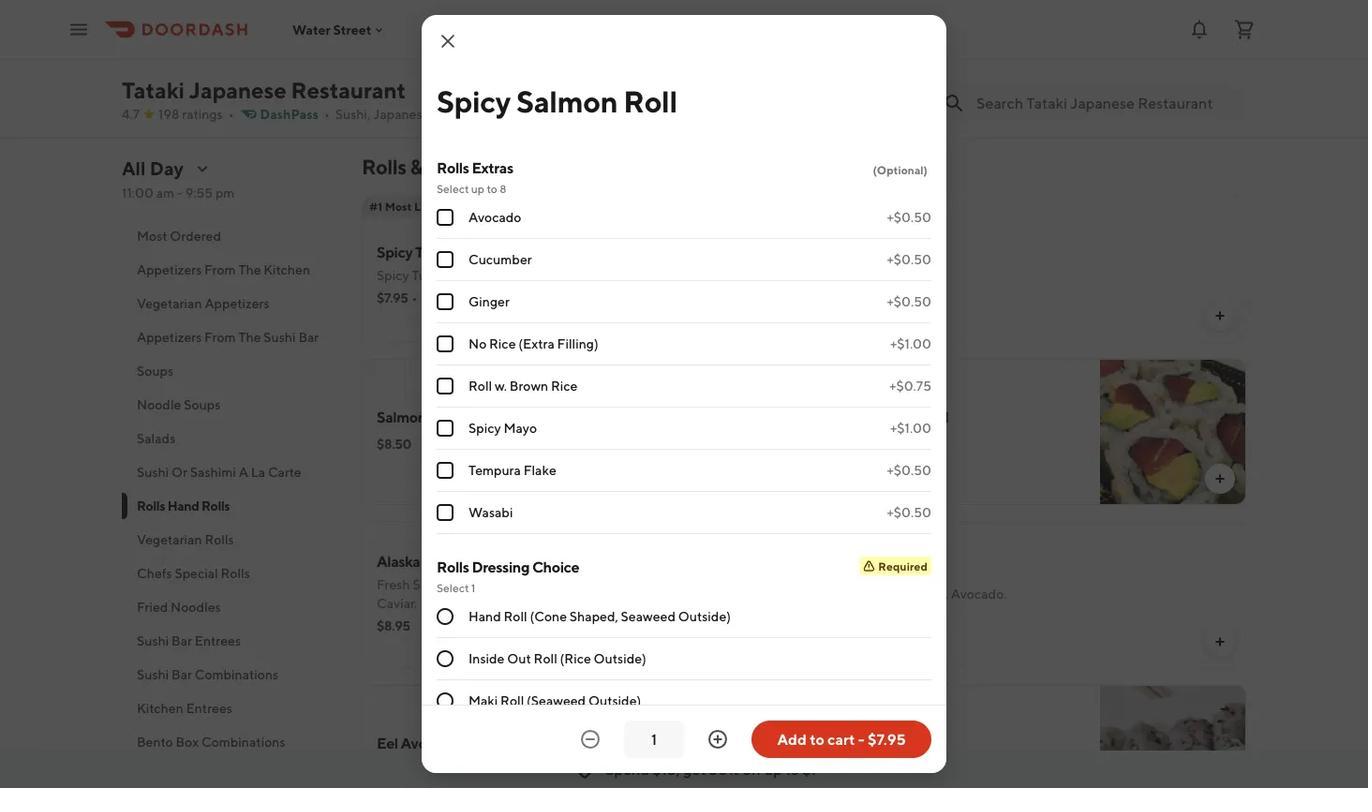Task type: describe. For each thing, give the bounding box(es) containing it.
rolls extras group
[[437, 157, 932, 534]]

extras
[[472, 159, 513, 177]]

no rice (extra filling)
[[469, 336, 599, 351]]

up inside rolls extras select up to 8
[[471, 182, 485, 195]]

chefs special rolls button
[[122, 557, 339, 590]]

most ordered button
[[122, 219, 339, 253]]

from for sushi
[[204, 329, 236, 345]]

striped
[[377, 16, 426, 34]]

la
[[251, 464, 265, 480]]

rolls & hand rolls
[[362, 155, 525, 179]]

+$0.75
[[889, 378, 932, 394]]

crunchy,
[[827, 586, 880, 602]]

1 vertical spatial rice
[[551, 378, 578, 394]]

1 vertical spatial hand
[[168, 498, 199, 514]]

- inside button
[[858, 731, 865, 748]]

brown
[[510, 378, 548, 394]]

eel
[[377, 734, 398, 752]]

sushi for sushi or sashimi a la carte
[[137, 464, 169, 480]]

noodles
[[171, 599, 221, 615]]

rolls inside rolls extras select up to 8
[[437, 159, 469, 177]]

Item Search search field
[[977, 93, 1231, 113]]

box
[[176, 734, 199, 750]]

bento box combinations
[[137, 734, 285, 750]]

crab, for tuna
[[447, 268, 479, 283]]

tataki japanese restaurant
[[122, 76, 406, 103]]

kitchen entrees button
[[122, 692, 339, 725]]

+$0.50 for wasabi
[[887, 505, 932, 520]]

rolls up vegetarian rolls
[[137, 498, 165, 514]]

combinations for bento box combinations
[[202, 734, 285, 750]]

noodle soups
[[137, 397, 220, 412]]

the for sushi
[[238, 329, 261, 345]]

fried
[[137, 599, 168, 615]]

open menu image
[[67, 18, 90, 41]]

• left 1.3 in the top of the page
[[437, 106, 443, 122]]

sushi, japanese • 1.3 mi
[[335, 106, 483, 122]]

fried noodles button
[[122, 590, 339, 624]]

sushi bar entrees button
[[122, 624, 339, 658]]

bar for combinations
[[172, 667, 192, 682]]

salmon avocado roll
[[377, 408, 516, 426]]

entrees inside button
[[195, 633, 241, 649]]

filling)
[[557, 336, 599, 351]]

avocado,
[[567, 577, 623, 592]]

caviar.
[[377, 596, 417, 611]]

$7.95 for $7.95
[[827, 273, 858, 289]]

inside
[[469, 651, 505, 666]]

appetizers from the kitchen
[[137, 262, 310, 277]]

close spicy salmon roll image
[[437, 30, 459, 52]]

11:00
[[122, 185, 154, 201]]

sashimi
[[190, 464, 236, 480]]

philadelphia
[[827, 725, 909, 743]]

soups button
[[122, 354, 339, 388]]

$7.95 for $7.95 •
[[377, 290, 408, 306]]

liked
[[414, 200, 444, 213]]

Inside Out Roll (Rice Outside) radio
[[437, 650, 454, 667]]

restaurant
[[291, 76, 406, 103]]

avocado inside the rolls extras group
[[469, 209, 522, 225]]

tempura flake
[[469, 463, 556, 478]]

0 vertical spatial outside)
[[678, 609, 731, 624]]

alaska
[[377, 552, 420, 570]]

1.3
[[450, 106, 466, 122]]

salads button
[[122, 422, 339, 455]]

flake
[[524, 463, 556, 478]]

#1 most liked
[[369, 200, 444, 213]]

1
[[471, 581, 476, 594]]

dressing
[[472, 558, 530, 576]]

cucumber, for scallop
[[883, 586, 948, 602]]

spicy salmon roll inside 'dialog'
[[437, 83, 677, 119]]

$7.95 inside the add to cart - $7.95 button
[[868, 731, 906, 748]]

to inside button
[[810, 731, 825, 748]]

smoked
[[827, 749, 876, 765]]

+$0.50 for ginger
[[887, 294, 932, 309]]

roll inside philadelphia roll smoked salmon, cheese, cucumber. $8.50
[[912, 725, 938, 743]]

appetizers from the sushi bar
[[137, 329, 319, 345]]

get
[[683, 761, 706, 778]]

appetizers for appetizers from the kitchen
[[137, 262, 202, 277]]

198 ratings •
[[158, 106, 234, 122]]

mi
[[468, 106, 483, 122]]

vegetarian appetizers button
[[122, 287, 339, 321]]

most ordered
[[137, 228, 221, 244]]

fried noodles
[[137, 599, 221, 615]]

+$1.00 for spicy mayo
[[890, 420, 932, 436]]

alaska roll image
[[650, 522, 797, 668]]

rolls up 8 in the left top of the page
[[480, 155, 525, 179]]

out
[[507, 651, 531, 666]]

avocado for tuna avocado roll
[[862, 408, 920, 426]]

cucumber, for roll
[[463, 577, 529, 592]]

rolls extras select up to 8
[[437, 159, 513, 195]]

0 vertical spatial -
[[177, 185, 183, 201]]

rolls up chefs special rolls button
[[205, 532, 234, 547]]

1 vertical spatial spicy salmon roll
[[827, 245, 943, 263]]

philadelphia roll image
[[1100, 685, 1246, 788]]

$3.95
[[377, 45, 410, 60]]

rolls left &
[[362, 155, 406, 179]]

sushi bar combinations
[[137, 667, 279, 682]]

1 horizontal spatial soups
[[184, 397, 220, 412]]

ordered
[[170, 228, 221, 244]]

sushi for sushi bar combinations
[[137, 667, 169, 682]]

tuna avocado roll
[[827, 408, 949, 426]]

from for kitchen
[[204, 262, 236, 277]]

(seaweed
[[527, 693, 586, 709]]

$8.50 for tuna
[[827, 436, 861, 452]]

0 vertical spatial bar
[[298, 329, 319, 345]]

$15,
[[652, 761, 680, 778]]

kitchen inside button
[[137, 701, 183, 716]]

select inside rolls extras select up to 8
[[437, 182, 469, 195]]

• left sushi,
[[324, 106, 330, 122]]

pm
[[215, 185, 235, 201]]

0 items, open order cart image
[[1233, 18, 1256, 41]]

(optional)
[[873, 163, 928, 176]]

seaweed
[[621, 609, 676, 624]]

11:00 am - 9:55 pm
[[122, 185, 235, 201]]

tuna,
[[412, 268, 444, 283]]

appetizers inside vegetarian appetizers button
[[205, 296, 270, 311]]

rolls hand rolls
[[137, 498, 230, 514]]

water
[[292, 22, 330, 37]]

spicy inside the rolls extras group
[[469, 420, 501, 436]]

alaska roll fresh salmon, cucumber, crab, avocado, caviar. $8.95
[[377, 552, 623, 634]]

most inside button
[[137, 228, 167, 244]]

japanese for sushi,
[[373, 106, 430, 122]]

roll inside group
[[469, 378, 492, 394]]

wasabi
[[469, 505, 513, 520]]

vegetarian for vegetarian rolls
[[137, 532, 202, 547]]

rolls down sashimi
[[202, 498, 230, 514]]

+$0.50 for tempura flake
[[887, 463, 932, 478]]

a
[[239, 464, 248, 480]]

rolls dressing choice group
[[437, 557, 932, 723]]

decrease quantity by 1 image
[[579, 728, 602, 751]]

maki roll (seaweed outside)
[[469, 693, 641, 709]]

appetizers from the kitchen button
[[122, 253, 339, 287]]

roll inside spicy tuna roll spicy tuna, crab, avocado.
[[450, 243, 476, 261]]

$8.50 inside philadelphia roll smoked salmon, cheese, cucumber. $8.50
[[827, 772, 861, 787]]

noodle soups button
[[122, 388, 339, 422]]

off
[[743, 761, 762, 778]]

tuna avocado roll image
[[1100, 359, 1246, 505]]

avocado. inside spicy tuna roll spicy tuna, crab, avocado.
[[482, 268, 538, 283]]



Task type: vqa. For each thing, say whether or not it's contained in the screenshot.
SUSHI BAR ENTREES
yes



Task type: locate. For each thing, give the bounding box(es) containing it.
salads
[[137, 431, 175, 446]]

1 vertical spatial outside)
[[594, 651, 647, 666]]

0 vertical spatial the
[[238, 262, 261, 277]]

water street
[[292, 22, 371, 37]]

rolls down vegetarian rolls button
[[221, 566, 250, 581]]

salmon, for philadelphia
[[878, 749, 926, 765]]

ginger
[[469, 294, 510, 309]]

1 horizontal spatial kitchen
[[264, 262, 310, 277]]

add item to cart image
[[1213, 308, 1228, 323], [1213, 471, 1228, 486], [763, 634, 778, 649], [1213, 634, 1228, 649]]

$8.50 for eel
[[377, 762, 412, 778]]

sushi or sashimi a la carte button
[[122, 455, 339, 489]]

the inside button
[[238, 329, 261, 345]]

japanese for tataki
[[189, 76, 287, 103]]

1 horizontal spatial up
[[765, 761, 782, 778]]

0 vertical spatial select
[[437, 182, 469, 195]]

most right #1
[[385, 200, 412, 213]]

vegetarian appetizers
[[137, 296, 270, 311]]

street
[[333, 22, 371, 37]]

appetizers inside "appetizers from the sushi bar" button
[[137, 329, 202, 345]]

2 select from the top
[[437, 581, 469, 594]]

aburi
[[879, 7, 916, 25]]

spicy salmon roll dialog
[[422, 15, 947, 788]]

outside) right "(rice"
[[594, 651, 647, 666]]

salmon, up hand roll (cone shaped, seaweed outside) option
[[413, 577, 460, 592]]

1 horizontal spatial avocado.
[[951, 586, 1007, 602]]

sushi or sashimi a la carte
[[137, 464, 302, 480]]

0 horizontal spatial soups
[[137, 363, 173, 379]]

(extra
[[519, 336, 555, 351]]

1 vertical spatial appetizers
[[205, 296, 270, 311]]

avocado for eel avocado roll
[[401, 734, 459, 752]]

striped bass image
[[650, 0, 797, 113]]

spicy scallop roll crunchy, cucumber, avocado.
[[827, 562, 1007, 602]]

• down tuna,
[[412, 290, 417, 306]]

bar for entrees
[[172, 633, 192, 649]]

the for kitchen
[[238, 262, 261, 277]]

crab,
[[447, 268, 479, 283], [531, 577, 564, 592]]

appetizers down appetizers from the kitchen button
[[205, 296, 270, 311]]

+$0.50 for avocado
[[887, 209, 932, 225]]

avocado. inside spicy scallop roll crunchy, cucumber, avocado.
[[951, 586, 1007, 602]]

1 horizontal spatial add item to cart image
[[1213, 80, 1228, 95]]

0 vertical spatial kitchen
[[264, 262, 310, 277]]

1 vegetarian from the top
[[137, 296, 202, 311]]

1 horizontal spatial crab,
[[531, 577, 564, 592]]

soups up noodle at the left bottom of page
[[137, 363, 173, 379]]

(7)
[[475, 290, 490, 306]]

cucumber, down 'required'
[[883, 586, 948, 602]]

1 vertical spatial to
[[810, 731, 825, 748]]

salmon
[[827, 7, 876, 25], [516, 83, 618, 119], [865, 245, 915, 263], [377, 408, 426, 426]]

japanese up ratings
[[189, 76, 287, 103]]

1 horizontal spatial to
[[785, 761, 799, 778]]

1 select from the top
[[437, 182, 469, 195]]

carte
[[268, 464, 302, 480]]

5 +$0.50 from the top
[[887, 505, 932, 520]]

increase quantity by 1 image
[[707, 728, 729, 751]]

1 horizontal spatial japanese
[[373, 106, 430, 122]]

combinations inside button
[[202, 734, 285, 750]]

2 vertical spatial bar
[[172, 667, 192, 682]]

outside) up decrease quantity by 1 icon
[[589, 693, 641, 709]]

2 +$0.50 from the top
[[887, 252, 932, 267]]

from inside "appetizers from the sushi bar" button
[[204, 329, 236, 345]]

spicy inside spicy scallop roll crunchy, cucumber, avocado.
[[827, 562, 862, 580]]

0 horizontal spatial avocado.
[[482, 268, 538, 283]]

0 horizontal spatial add item to cart image
[[763, 308, 778, 323]]

avocado down 8 in the left top of the page
[[469, 209, 522, 225]]

sushi up kitchen entrees
[[137, 667, 169, 682]]

crab, inside spicy tuna roll spicy tuna, crab, avocado.
[[447, 268, 479, 283]]

water street button
[[292, 22, 386, 37]]

2 from from the top
[[204, 329, 236, 345]]

1 vertical spatial from
[[204, 329, 236, 345]]

1 vertical spatial +$1.00
[[890, 420, 932, 436]]

0 horizontal spatial most
[[137, 228, 167, 244]]

required
[[878, 560, 928, 573]]

tempura
[[469, 463, 521, 478]]

to left 8 in the left top of the page
[[487, 182, 497, 195]]

+$1.00
[[890, 336, 932, 351], [890, 420, 932, 436]]

special
[[175, 566, 218, 581]]

combinations inside button
[[195, 667, 279, 682]]

kitchen inside button
[[264, 262, 310, 277]]

1 from from the top
[[204, 262, 236, 277]]

scallop
[[865, 562, 913, 580]]

avocado right 'eel'
[[401, 734, 459, 752]]

1 vertical spatial crab,
[[531, 577, 564, 592]]

0 horizontal spatial to
[[487, 182, 497, 195]]

cucumber, inside alaska roll fresh salmon, cucumber, crab, avocado, caviar. $8.95
[[463, 577, 529, 592]]

1 vertical spatial -
[[858, 731, 865, 748]]

roll inside alaska roll fresh salmon, cucumber, crab, avocado, caviar. $8.95
[[423, 552, 449, 570]]

vegetarian rolls button
[[122, 523, 339, 557]]

sushi down fried
[[137, 633, 169, 649]]

4 +$0.50 from the top
[[887, 463, 932, 478]]

1 vertical spatial salmon,
[[878, 749, 926, 765]]

0 vertical spatial spicy salmon roll
[[437, 83, 677, 119]]

bar up kitchen entrees
[[172, 667, 192, 682]]

crab, for roll
[[531, 577, 564, 592]]

0 vertical spatial to
[[487, 182, 497, 195]]

0 horizontal spatial tuna
[[415, 243, 448, 261]]

$8.95
[[377, 618, 410, 634]]

from inside appetizers from the kitchen button
[[204, 262, 236, 277]]

2 horizontal spatial to
[[810, 731, 825, 748]]

None checkbox
[[437, 336, 454, 352], [437, 462, 454, 479], [437, 336, 454, 352], [437, 462, 454, 479]]

spicy
[[437, 83, 511, 119], [377, 243, 413, 261], [827, 245, 862, 263], [377, 268, 409, 283], [469, 420, 501, 436], [827, 562, 862, 580]]

select left '1'
[[437, 581, 469, 594]]

salmon inside spicy salmon roll 'dialog'
[[516, 83, 618, 119]]

#1
[[369, 200, 382, 213]]

all day
[[122, 157, 184, 179]]

entrees inside button
[[186, 701, 232, 716]]

1 the from the top
[[238, 262, 261, 277]]

$7.95 •
[[377, 290, 417, 306]]

100%
[[438, 290, 472, 306]]

2 vertical spatial to
[[785, 761, 799, 778]]

+$1.00 up +$0.75
[[890, 336, 932, 351]]

0 vertical spatial soups
[[137, 363, 173, 379]]

$8.50 down 'eel'
[[377, 762, 412, 778]]

0 vertical spatial crab,
[[447, 268, 479, 283]]

tuna
[[415, 243, 448, 261], [827, 408, 859, 426]]

1 +$1.00 from the top
[[890, 336, 932, 351]]

sushi
[[264, 329, 296, 345], [137, 464, 169, 480], [137, 633, 169, 649], [137, 667, 169, 682]]

0 vertical spatial vegetarian
[[137, 296, 202, 311]]

the
[[238, 262, 261, 277], [238, 329, 261, 345]]

appetizers inside appetizers from the kitchen button
[[137, 262, 202, 277]]

sushi left or
[[137, 464, 169, 480]]

2 vertical spatial outside)
[[589, 693, 641, 709]]

outside)
[[678, 609, 731, 624], [594, 651, 647, 666], [589, 693, 641, 709]]

appetizers for appetizers from the sushi bar
[[137, 329, 202, 345]]

8
[[500, 182, 506, 195]]

None checkbox
[[437, 209, 454, 226], [437, 251, 454, 268], [437, 293, 454, 310], [437, 378, 454, 395], [437, 420, 454, 437], [437, 504, 454, 521], [437, 209, 454, 226], [437, 251, 454, 268], [437, 293, 454, 310], [437, 378, 454, 395], [437, 420, 454, 437], [437, 504, 454, 521]]

2 vertical spatial hand
[[469, 609, 501, 624]]

rolls
[[362, 155, 406, 179], [480, 155, 525, 179], [437, 159, 469, 177], [137, 498, 165, 514], [202, 498, 230, 514], [205, 532, 234, 547], [437, 558, 469, 576], [221, 566, 250, 581]]

salmon, inside alaska roll fresh salmon, cucumber, crab, avocado, caviar. $8.95
[[413, 577, 460, 592]]

• right ratings
[[228, 106, 234, 122]]

reviews
[[137, 194, 186, 210]]

outside) right seaweed
[[678, 609, 731, 624]]

crab, up the 100% (7)
[[447, 268, 479, 283]]

hand up vegetarian rolls
[[168, 498, 199, 514]]

up right off
[[765, 761, 782, 778]]

salmon, down philadelphia
[[878, 749, 926, 765]]

vegetarian rolls
[[137, 532, 234, 547]]

+$0.50 for cucumber
[[887, 252, 932, 267]]

1 vertical spatial the
[[238, 329, 261, 345]]

2 vegetarian from the top
[[137, 532, 202, 547]]

0 horizontal spatial kitchen
[[137, 701, 183, 716]]

1 vertical spatial up
[[765, 761, 782, 778]]

bar down fried noodles
[[172, 633, 192, 649]]

1 vertical spatial most
[[137, 228, 167, 244]]

$8.50 for salmon
[[377, 436, 412, 452]]

0 vertical spatial most
[[385, 200, 412, 213]]

0 horizontal spatial spicy salmon roll
[[437, 83, 677, 119]]

1 vertical spatial bar
[[172, 633, 192, 649]]

0 horizontal spatial crab,
[[447, 268, 479, 283]]

most
[[385, 200, 412, 213], [137, 228, 167, 244]]

$8.50 down 'tuna avocado roll'
[[827, 436, 861, 452]]

crab, down choice
[[531, 577, 564, 592]]

spicy salmon roll up extras
[[437, 83, 677, 119]]

0 vertical spatial combinations
[[195, 667, 279, 682]]

avocado for salmon avocado roll
[[429, 408, 487, 426]]

0 vertical spatial avocado.
[[482, 268, 538, 283]]

4.7
[[122, 106, 140, 122]]

vegetarian
[[137, 296, 202, 311], [137, 532, 202, 547]]

tataki
[[122, 76, 185, 103]]

add
[[777, 731, 807, 748]]

0 vertical spatial japanese
[[189, 76, 287, 103]]

1 horizontal spatial spicy salmon roll
[[827, 245, 943, 263]]

kitchen
[[264, 262, 310, 277], [137, 701, 183, 716]]

0 vertical spatial $7.95
[[827, 273, 858, 289]]

+$1.00 down +$0.75
[[890, 420, 932, 436]]

0 horizontal spatial rice
[[489, 336, 516, 351]]

hand right &
[[427, 155, 476, 179]]

rice right no on the top left
[[489, 336, 516, 351]]

select down rolls & hand rolls on the left
[[437, 182, 469, 195]]

entrees down the sushi bar combinations
[[186, 701, 232, 716]]

cucumber
[[469, 252, 532, 267]]

select
[[437, 182, 469, 195], [437, 581, 469, 594]]

from down most ordered button
[[204, 262, 236, 277]]

2 vertical spatial appetizers
[[137, 329, 202, 345]]

1 vertical spatial combinations
[[202, 734, 285, 750]]

Maki Roll (Seaweed Outside) radio
[[437, 693, 454, 709]]

bar inside button
[[172, 633, 192, 649]]

1 horizontal spatial -
[[858, 731, 865, 748]]

3 +$0.50 from the top
[[887, 294, 932, 309]]

sushi down vegetarian appetizers button
[[264, 329, 296, 345]]

0 vertical spatial +$1.00
[[890, 336, 932, 351]]

rolls inside rolls dressing choice select 1
[[437, 558, 469, 576]]

Hand Roll (Cone Shaped, Seaweed Outside) radio
[[437, 608, 454, 625]]

1 vertical spatial japanese
[[373, 106, 430, 122]]

philadelphia roll smoked salmon, cheese, cucumber. $8.50
[[827, 725, 1045, 787]]

tuna inside spicy tuna roll spicy tuna, crab, avocado.
[[415, 243, 448, 261]]

rolls right &
[[437, 159, 469, 177]]

japanese right sushi,
[[373, 106, 430, 122]]

cucumber.
[[980, 749, 1045, 765]]

0 vertical spatial up
[[471, 182, 485, 195]]

select inside rolls dressing choice select 1
[[437, 581, 469, 594]]

0 horizontal spatial cucumber,
[[463, 577, 529, 592]]

0 vertical spatial tuna
[[415, 243, 448, 261]]

sushi for sushi bar entrees
[[137, 633, 169, 649]]

1 vertical spatial add item to cart image
[[763, 308, 778, 323]]

2 vertical spatial $7.95
[[868, 731, 906, 748]]

cucumber,
[[463, 577, 529, 592], [883, 586, 948, 602]]

1 horizontal spatial salmon,
[[878, 749, 926, 765]]

Current quantity is 1 number field
[[635, 729, 673, 750]]

(rice
[[560, 651, 591, 666]]

eel avocado roll
[[377, 734, 488, 752]]

the inside button
[[238, 262, 261, 277]]

soups right noodle at the left bottom of page
[[184, 397, 220, 412]]

rice
[[489, 336, 516, 351], [551, 378, 578, 394]]

vegetarian for vegetarian appetizers
[[137, 296, 202, 311]]

- right am
[[177, 185, 183, 201]]

the down most ordered button
[[238, 262, 261, 277]]

noodle
[[137, 397, 181, 412]]

1 horizontal spatial most
[[385, 200, 412, 213]]

cart
[[828, 731, 855, 748]]

most down reviews
[[137, 228, 167, 244]]

1 vertical spatial $7.95
[[377, 290, 408, 306]]

rolls left dressing on the bottom
[[437, 558, 469, 576]]

am
[[156, 185, 174, 201]]

avocado down +$0.75
[[862, 408, 920, 426]]

kitchen down most ordered button
[[264, 262, 310, 277]]

1 vertical spatial vegetarian
[[137, 532, 202, 547]]

+$1.00 for no rice (extra filling)
[[890, 336, 932, 351]]

hand
[[427, 155, 476, 179], [168, 498, 199, 514], [469, 609, 501, 624]]

entrees up the sushi bar combinations
[[195, 633, 241, 649]]

1 vertical spatial kitchen
[[137, 701, 183, 716]]

1 horizontal spatial tuna
[[827, 408, 859, 426]]

0 horizontal spatial $7.95
[[377, 290, 408, 306]]

eel avocado roll image
[[650, 685, 797, 788]]

notification bell image
[[1188, 18, 1211, 41]]

1 vertical spatial soups
[[184, 397, 220, 412]]

- right cart at the right bottom of page
[[858, 731, 865, 748]]

salmon aburi image
[[1100, 0, 1246, 113]]

2 horizontal spatial $7.95
[[868, 731, 906, 748]]

shaped,
[[570, 609, 618, 624]]

ratings
[[182, 106, 223, 122]]

rice right brown
[[551, 378, 578, 394]]

to left cart at the right bottom of page
[[810, 731, 825, 748]]

1 vertical spatial select
[[437, 581, 469, 594]]

to inside rolls extras select up to 8
[[487, 182, 497, 195]]

add to cart - $7.95 button
[[752, 721, 932, 758]]

0 horizontal spatial japanese
[[189, 76, 287, 103]]

$7
[[802, 761, 819, 778]]

cucumber, inside spicy scallop roll crunchy, cucumber, avocado.
[[883, 586, 948, 602]]

bar down vegetarian appetizers button
[[298, 329, 319, 345]]

add item to cart image
[[1213, 80, 1228, 95], [763, 308, 778, 323]]

0 vertical spatial add item to cart image
[[1213, 80, 1228, 95]]

avocado left mayo
[[429, 408, 487, 426]]

vegetarian down appetizers from the kitchen
[[137, 296, 202, 311]]

dashpass
[[260, 106, 319, 122]]

2 the from the top
[[238, 329, 261, 345]]

1 vertical spatial tuna
[[827, 408, 859, 426]]

up left 8 in the left top of the page
[[471, 182, 485, 195]]

chefs
[[137, 566, 172, 581]]

hand down '1'
[[469, 609, 501, 624]]

kitchen up bento
[[137, 701, 183, 716]]

bar
[[298, 329, 319, 345], [172, 633, 192, 649], [172, 667, 192, 682]]

0 horizontal spatial -
[[177, 185, 183, 201]]

$7.95
[[827, 273, 858, 289], [377, 290, 408, 306], [868, 731, 906, 748]]

0 vertical spatial rice
[[489, 336, 516, 351]]

roll inside spicy scallop roll crunchy, cucumber, avocado.
[[916, 562, 942, 580]]

1 +$0.50 from the top
[[887, 209, 932, 225]]

striped bass
[[377, 16, 459, 34]]

0 horizontal spatial salmon,
[[413, 577, 460, 592]]

0 vertical spatial appetizers
[[137, 262, 202, 277]]

to
[[487, 182, 497, 195], [810, 731, 825, 748], [785, 761, 799, 778]]

choice
[[532, 558, 579, 576]]

combinations down kitchen entrees button
[[202, 734, 285, 750]]

combinations down sushi bar entrees button
[[195, 667, 279, 682]]

0 vertical spatial from
[[204, 262, 236, 277]]

combinations for sushi bar combinations
[[195, 667, 279, 682]]

1 horizontal spatial rice
[[551, 378, 578, 394]]

1 horizontal spatial $7.95
[[827, 273, 858, 289]]

$8.50 down salmon avocado roll
[[377, 436, 412, 452]]

1 vertical spatial entrees
[[186, 701, 232, 716]]

cheese,
[[928, 749, 977, 765]]

reviews button
[[122, 186, 339, 219]]

0 vertical spatial salmon,
[[413, 577, 460, 592]]

chefs special rolls
[[137, 566, 250, 581]]

1 horizontal spatial cucumber,
[[883, 586, 948, 602]]

salmon, inside philadelphia roll smoked salmon, cheese, cucumber. $8.50
[[878, 749, 926, 765]]

kitchen entrees
[[137, 701, 232, 716]]

salmon, for alaska
[[413, 577, 460, 592]]

-
[[177, 185, 183, 201], [858, 731, 865, 748]]

spicy salmon roll down (optional)
[[827, 245, 943, 263]]

the down vegetarian appetizers button
[[238, 329, 261, 345]]

sushi bar combinations button
[[122, 658, 339, 692]]

bento box combinations button
[[122, 725, 339, 759]]

appetizers down vegetarian appetizers
[[137, 329, 202, 345]]

2 +$1.00 from the top
[[890, 420, 932, 436]]

0 horizontal spatial up
[[471, 182, 485, 195]]

0 vertical spatial hand
[[427, 155, 476, 179]]

all
[[122, 157, 146, 179]]

0 vertical spatial entrees
[[195, 633, 241, 649]]

appetizers down most ordered
[[137, 262, 202, 277]]

vegetarian down rolls hand rolls
[[137, 532, 202, 547]]

bento
[[137, 734, 173, 750]]

cucumber, down dressing on the bottom
[[463, 577, 529, 592]]

crab, inside alaska roll fresh salmon, cucumber, crab, avocado, caviar. $8.95
[[531, 577, 564, 592]]

bass
[[428, 16, 459, 34]]

to left $7
[[785, 761, 799, 778]]

maki
[[469, 693, 498, 709]]

$8.50 down smoked
[[827, 772, 861, 787]]

1 vertical spatial avocado.
[[951, 586, 1007, 602]]

&
[[410, 155, 423, 179]]

hand inside the rolls dressing choice group
[[469, 609, 501, 624]]

from down vegetarian appetizers button
[[204, 329, 236, 345]]



